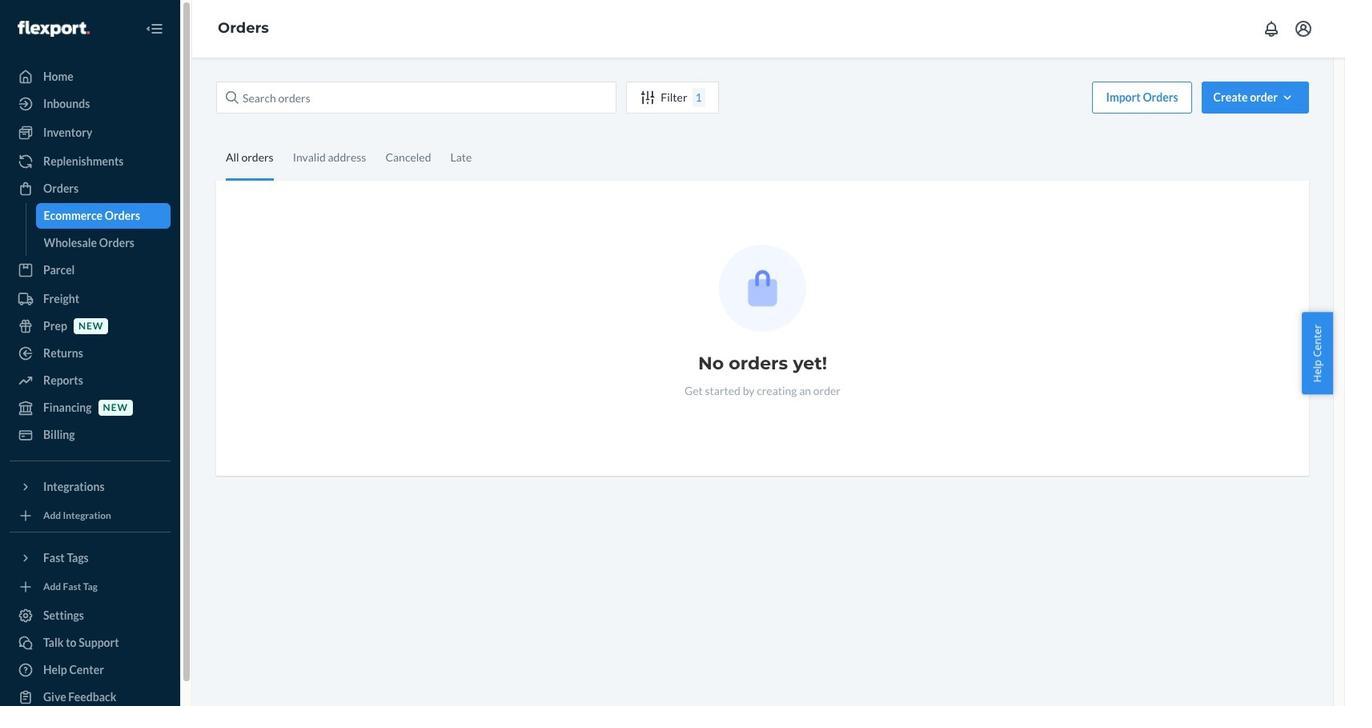 Task type: vqa. For each thing, say whether or not it's contained in the screenshot.
"FLEXPORT LOGO"
yes



Task type: locate. For each thing, give the bounding box(es) containing it.
flexport logo image
[[18, 21, 90, 37]]

open account menu image
[[1294, 19, 1313, 38]]

empty list image
[[719, 245, 806, 332]]



Task type: describe. For each thing, give the bounding box(es) containing it.
search image
[[226, 91, 239, 104]]

close navigation image
[[145, 19, 164, 38]]

open notifications image
[[1262, 19, 1281, 38]]

Search orders text field
[[216, 82, 616, 114]]



